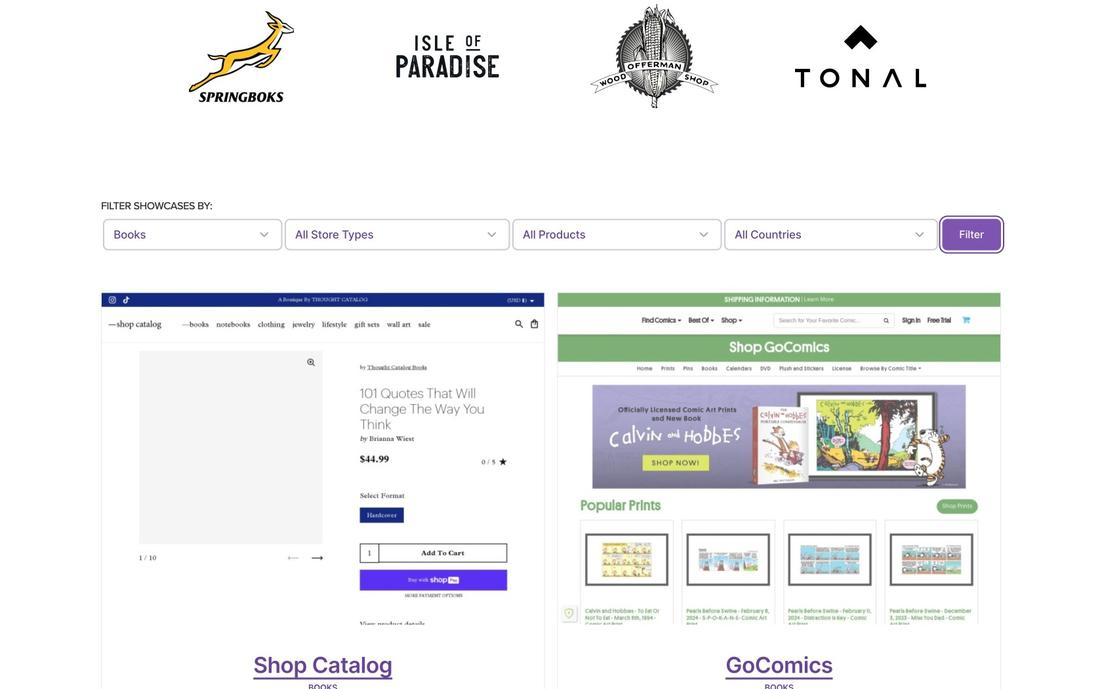 Task type: describe. For each thing, give the bounding box(es) containing it.
tonal image
[[795, 25, 927, 88]]

official springboks online store image
[[189, 11, 294, 102]]

none field angle down
[[513, 219, 723, 250]]

isle of paradise image
[[396, 27, 501, 86]]

2 angle down image from the left
[[484, 227, 500, 242]]



Task type: locate. For each thing, give the bounding box(es) containing it.
None field
[[103, 219, 283, 250], [285, 219, 510, 250], [513, 219, 723, 250], [725, 219, 939, 250], [103, 219, 283, 250], [285, 219, 510, 250], [725, 219, 939, 250]]

1 angle down image from the left
[[256, 227, 272, 242]]

angle down image
[[256, 227, 272, 242], [484, 227, 500, 242]]

1 horizontal spatial angle down image
[[484, 227, 500, 242]]

0 horizontal spatial angle down image
[[256, 227, 272, 242]]

offerman woodshop image
[[589, 2, 720, 111]]

angle down image
[[696, 227, 712, 242]]



Task type: vqa. For each thing, say whether or not it's contained in the screenshot.
Isle of Paradise image
yes



